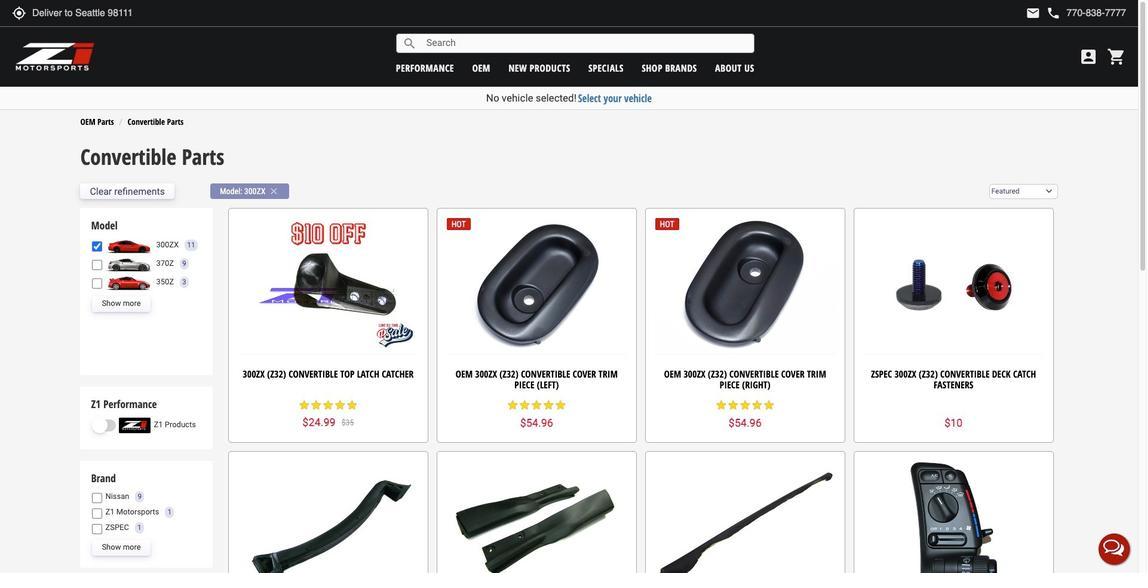 Task type: describe. For each thing, give the bounding box(es) containing it.
nissan 350z z33 2003 2004 2005 2006 2007 2008 2009 vq35de 3.5l revup rev up vq35hr nismo z1 motorsports image
[[105, 275, 153, 290]]



Task type: locate. For each thing, give the bounding box(es) containing it.
None checkbox
[[92, 279, 102, 289], [92, 493, 102, 503], [92, 508, 102, 518], [92, 524, 102, 534], [92, 279, 102, 289], [92, 493, 102, 503], [92, 508, 102, 518], [92, 524, 102, 534]]

None checkbox
[[92, 242, 102, 252], [92, 260, 102, 270], [92, 242, 102, 252], [92, 260, 102, 270]]

nissan 370z z34 2009 2010 2011 2012 2013 2014 2015 2016 2017 2018 2019 3.7l vq37vhr vhr nismo z1 motorsports image
[[105, 256, 153, 272]]

z1 motorsports logo image
[[15, 42, 95, 72]]

Search search field
[[417, 34, 754, 53]]

nissan 300zx z32 1990 1991 1992 1993 1994 1995 1996 vg30dett vg30de twin turbo non turbo z1 motorsports image
[[105, 238, 153, 253]]



Task type: vqa. For each thing, say whether or not it's contained in the screenshot.
the The
no



